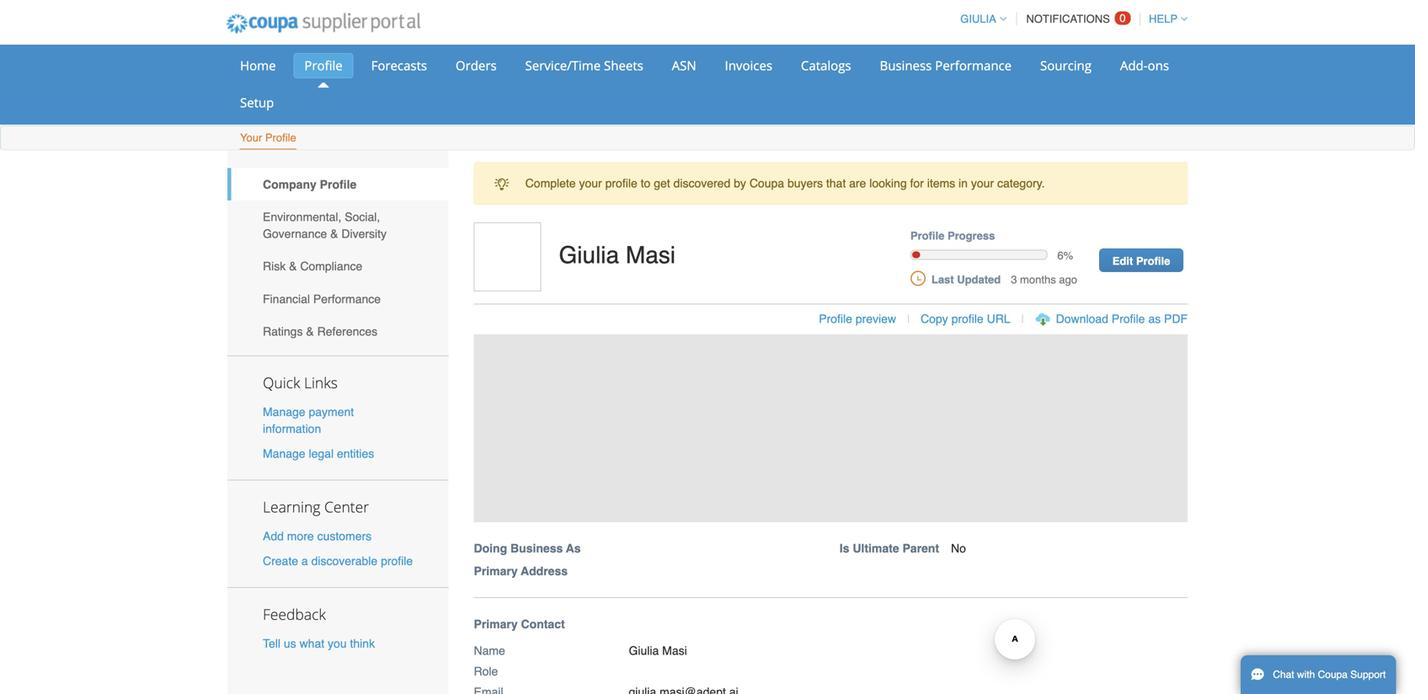 Task type: locate. For each thing, give the bounding box(es) containing it.
& right "risk"
[[289, 260, 297, 273]]

tell
[[263, 637, 281, 650]]

0 vertical spatial manage
[[263, 405, 306, 419]]

0 horizontal spatial performance
[[313, 292, 381, 306]]

business up address
[[511, 542, 563, 555]]

profile inside copy profile url button
[[952, 312, 984, 326]]

think
[[350, 637, 375, 650]]

sourcing
[[1041, 57, 1092, 74]]

preview
[[856, 312, 896, 326]]

1 vertical spatial manage
[[263, 447, 306, 460]]

primary for primary contact
[[474, 618, 518, 631]]

profile progress
[[911, 230, 995, 242]]

background image
[[474, 335, 1188, 523]]

coupa right with
[[1318, 669, 1348, 681]]

to
[[641, 177, 651, 190]]

2 horizontal spatial profile
[[952, 312, 984, 326]]

1 primary from the top
[[474, 565, 518, 578]]

0 vertical spatial profile
[[605, 177, 638, 190]]

0 vertical spatial primary
[[474, 565, 518, 578]]

performance up references
[[313, 292, 381, 306]]

giulia
[[961, 13, 997, 25], [559, 242, 619, 269], [629, 644, 659, 658]]

business right catalogs
[[880, 57, 932, 74]]

service/time sheets link
[[514, 53, 654, 78]]

looking
[[870, 177, 907, 190]]

manage down 'information'
[[263, 447, 306, 460]]

profile preview link
[[819, 312, 896, 326]]

navigation containing notifications 0
[[953, 3, 1188, 35]]

& right "ratings"
[[306, 325, 314, 338]]

edit
[[1113, 255, 1133, 267]]

1 horizontal spatial profile
[[605, 177, 638, 190]]

invoices link
[[714, 53, 784, 78]]

1 vertical spatial performance
[[313, 292, 381, 306]]

1 vertical spatial masi
[[662, 644, 687, 658]]

coupa
[[750, 177, 785, 190], [1318, 669, 1348, 681]]

1 vertical spatial &
[[289, 260, 297, 273]]

0 horizontal spatial your
[[579, 177, 602, 190]]

0 vertical spatial giulia masi
[[559, 242, 676, 269]]

risk & compliance
[[263, 260, 363, 273]]

performance
[[935, 57, 1012, 74], [313, 292, 381, 306]]

1 horizontal spatial &
[[306, 325, 314, 338]]

quick links
[[263, 373, 338, 393]]

0 horizontal spatial profile
[[381, 554, 413, 568]]

a
[[302, 554, 308, 568]]

in
[[959, 177, 968, 190]]

& left diversity
[[330, 227, 338, 241]]

create a discoverable profile link
[[263, 554, 413, 568]]

help link
[[1142, 13, 1188, 25]]

parent
[[903, 542, 939, 555]]

profile left as
[[1112, 312, 1145, 326]]

feedback
[[263, 604, 326, 624]]

financial performance link
[[227, 283, 449, 315]]

what
[[300, 637, 325, 650]]

2 horizontal spatial &
[[330, 227, 338, 241]]

0 horizontal spatial coupa
[[750, 177, 785, 190]]

legal
[[309, 447, 334, 460]]

chat with coupa support button
[[1241, 656, 1396, 694]]

0 vertical spatial &
[[330, 227, 338, 241]]

1 vertical spatial primary
[[474, 618, 518, 631]]

1 horizontal spatial your
[[971, 177, 994, 190]]

0 horizontal spatial business
[[511, 542, 563, 555]]

&
[[330, 227, 338, 241], [289, 260, 297, 273], [306, 325, 314, 338]]

coupa right by
[[750, 177, 785, 190]]

1 vertical spatial business
[[511, 542, 563, 555]]

& for compliance
[[289, 260, 297, 273]]

masi inside banner
[[626, 242, 676, 269]]

1 horizontal spatial giulia
[[629, 644, 659, 658]]

giulia masi banner
[[468, 222, 1206, 598]]

forecasts
[[371, 57, 427, 74]]

sourcing link
[[1030, 53, 1103, 78]]

1 vertical spatial coupa
[[1318, 669, 1348, 681]]

1 vertical spatial profile
[[952, 312, 984, 326]]

category.
[[998, 177, 1045, 190]]

learning center
[[263, 497, 369, 517]]

1 manage from the top
[[263, 405, 306, 419]]

discoverable
[[311, 554, 378, 568]]

coupa inside button
[[1318, 669, 1348, 681]]

risk
[[263, 260, 286, 273]]

giulia masi
[[559, 242, 676, 269], [629, 644, 687, 658]]

0 vertical spatial masi
[[626, 242, 676, 269]]

company
[[263, 178, 317, 191]]

add-ons
[[1120, 57, 1169, 74]]

ratings
[[263, 325, 303, 338]]

no
[[951, 542, 966, 555]]

manage inside manage payment information
[[263, 405, 306, 419]]

company profile link
[[227, 168, 449, 201]]

social,
[[345, 210, 380, 224]]

for
[[910, 177, 924, 190]]

ultimate
[[853, 542, 899, 555]]

0 vertical spatial business
[[880, 57, 932, 74]]

2 your from the left
[[971, 177, 994, 190]]

giulia inside navigation
[[961, 13, 997, 25]]

1 horizontal spatial coupa
[[1318, 669, 1348, 681]]

environmental, social, governance & diversity link
[[227, 201, 449, 250]]

profile link
[[294, 53, 354, 78]]

0 horizontal spatial &
[[289, 260, 297, 273]]

add
[[263, 530, 284, 543]]

1 vertical spatial giulia
[[559, 242, 619, 269]]

2 vertical spatial giulia
[[629, 644, 659, 658]]

1 horizontal spatial performance
[[935, 57, 1012, 74]]

more
[[287, 530, 314, 543]]

0 vertical spatial performance
[[935, 57, 1012, 74]]

chat
[[1273, 669, 1295, 681]]

manage
[[263, 405, 306, 419], [263, 447, 306, 460]]

performance down giulia link
[[935, 57, 1012, 74]]

learning
[[263, 497, 321, 517]]

sheets
[[604, 57, 643, 74]]

complete your profile to get discovered by coupa buyers that are looking for items in your category. alert
[[474, 162, 1188, 205]]

0 horizontal spatial giulia
[[559, 242, 619, 269]]

are
[[849, 177, 866, 190]]

your
[[579, 177, 602, 190], [971, 177, 994, 190]]

environmental, social, governance & diversity
[[263, 210, 387, 241]]

tell us what you think button
[[263, 635, 375, 652]]

manage payment information link
[[263, 405, 354, 436]]

profile right your
[[265, 131, 296, 144]]

your right complete
[[579, 177, 602, 190]]

2 vertical spatial &
[[306, 325, 314, 338]]

profile right discoverable
[[381, 554, 413, 568]]

primary up name
[[474, 618, 518, 631]]

links
[[304, 373, 338, 393]]

profile left to
[[605, 177, 638, 190]]

manage up 'information'
[[263, 405, 306, 419]]

progress
[[948, 230, 995, 242]]

performance for business performance
[[935, 57, 1012, 74]]

your profile link
[[239, 128, 297, 150]]

download
[[1056, 312, 1109, 326]]

profile inside 'button'
[[1112, 312, 1145, 326]]

your
[[240, 131, 262, 144]]

masi
[[626, 242, 676, 269], [662, 644, 687, 658]]

ago
[[1059, 273, 1078, 286]]

profile left 'preview'
[[819, 312, 853, 326]]

0
[[1120, 12, 1126, 24]]

primary inside giulia masi banner
[[474, 565, 518, 578]]

2 manage from the top
[[263, 447, 306, 460]]

2 primary from the top
[[474, 618, 518, 631]]

edit profile link
[[1100, 248, 1184, 272]]

2 horizontal spatial giulia
[[961, 13, 997, 25]]

environmental,
[[263, 210, 342, 224]]

us
[[284, 637, 296, 650]]

profile left 'url'
[[952, 312, 984, 326]]

1 vertical spatial giulia masi
[[629, 644, 687, 658]]

navigation
[[953, 3, 1188, 35]]

profile
[[304, 57, 343, 74], [265, 131, 296, 144], [320, 178, 357, 191], [911, 230, 945, 242], [1137, 255, 1171, 267], [819, 312, 853, 326], [1112, 312, 1145, 326]]

3 months ago
[[1011, 273, 1078, 286]]

primary down doing
[[474, 565, 518, 578]]

0 vertical spatial coupa
[[750, 177, 785, 190]]

customers
[[317, 530, 372, 543]]

help
[[1149, 13, 1178, 25]]

your right in at the top right
[[971, 177, 994, 190]]

0 vertical spatial giulia
[[961, 13, 997, 25]]

1 your from the left
[[579, 177, 602, 190]]

complete your profile to get discovered by coupa buyers that are looking for items in your category.
[[525, 177, 1045, 190]]

address
[[521, 565, 568, 578]]



Task type: describe. For each thing, give the bounding box(es) containing it.
create a discoverable profile
[[263, 554, 413, 568]]

manage payment information
[[263, 405, 354, 436]]

giulia masi image
[[474, 222, 541, 291]]

forecasts link
[[360, 53, 438, 78]]

service/time sheets
[[525, 57, 643, 74]]

create
[[263, 554, 298, 568]]

performance for financial performance
[[313, 292, 381, 306]]

6%
[[1058, 249, 1074, 262]]

ratings & references link
[[227, 315, 449, 348]]

profile up 'social,'
[[320, 178, 357, 191]]

primary for primary address
[[474, 565, 518, 578]]

2 vertical spatial profile
[[381, 554, 413, 568]]

discovered
[[674, 177, 731, 190]]

company profile
[[263, 178, 357, 191]]

with
[[1298, 669, 1315, 681]]

download profile as pdf button
[[1056, 311, 1188, 327]]

entities
[[337, 447, 374, 460]]

financial performance
[[263, 292, 381, 306]]

contact
[[521, 618, 565, 631]]

notifications 0
[[1027, 12, 1126, 25]]

tell us what you think
[[263, 637, 375, 650]]

diversity
[[342, 227, 387, 241]]

support
[[1351, 669, 1386, 681]]

profile down coupa supplier portal image at the top left
[[304, 57, 343, 74]]

is
[[840, 542, 850, 555]]

asn
[[672, 57, 697, 74]]

add-ons link
[[1110, 53, 1180, 78]]

orders
[[456, 57, 497, 74]]

business performance link
[[869, 53, 1023, 78]]

is ultimate parent
[[840, 542, 939, 555]]

last updated
[[932, 273, 1001, 286]]

business inside giulia masi banner
[[511, 542, 563, 555]]

add more customers link
[[263, 530, 372, 543]]

references
[[317, 325, 378, 338]]

role
[[474, 665, 498, 678]]

download profile as pdf
[[1056, 312, 1188, 326]]

as
[[1149, 312, 1161, 326]]

giulia inside banner
[[559, 242, 619, 269]]

manage for manage legal entities
[[263, 447, 306, 460]]

copy
[[921, 312, 948, 326]]

pdf
[[1164, 312, 1188, 326]]

ons
[[1148, 57, 1169, 74]]

copy profile url
[[921, 312, 1011, 326]]

& for references
[[306, 325, 314, 338]]

business performance
[[880, 57, 1012, 74]]

profile right edit
[[1137, 255, 1171, 267]]

ratings & references
[[263, 325, 378, 338]]

financial
[[263, 292, 310, 306]]

profile preview
[[819, 312, 896, 326]]

information
[[263, 422, 321, 436]]

manage for manage payment information
[[263, 405, 306, 419]]

you
[[328, 637, 347, 650]]

center
[[324, 497, 369, 517]]

add more customers
[[263, 530, 372, 543]]

coupa inside alert
[[750, 177, 785, 190]]

primary contact
[[474, 618, 565, 631]]

quick
[[263, 373, 300, 393]]

giulia masi inside banner
[[559, 242, 676, 269]]

governance
[[263, 227, 327, 241]]

giulia link
[[953, 13, 1007, 25]]

primary address
[[474, 565, 568, 578]]

profile left the progress
[[911, 230, 945, 242]]

3
[[1011, 273, 1017, 286]]

doing
[[474, 542, 507, 555]]

catalogs
[[801, 57, 851, 74]]

catalogs link
[[790, 53, 862, 78]]

home
[[240, 57, 276, 74]]

profile inside complete your profile to get discovered by coupa buyers that are looking for items in your category. alert
[[605, 177, 638, 190]]

setup
[[240, 94, 274, 111]]

url
[[987, 312, 1011, 326]]

orders link
[[445, 53, 508, 78]]

risk & compliance link
[[227, 250, 449, 283]]

manage legal entities link
[[263, 447, 374, 460]]

payment
[[309, 405, 354, 419]]

your profile
[[240, 131, 296, 144]]

copy profile url button
[[921, 311, 1011, 327]]

coupa supplier portal image
[[215, 3, 432, 45]]

edit profile
[[1113, 255, 1171, 267]]

last
[[932, 273, 954, 286]]

1 horizontal spatial business
[[880, 57, 932, 74]]

home link
[[229, 53, 287, 78]]

add-
[[1120, 57, 1148, 74]]

as
[[566, 542, 581, 555]]

updated
[[957, 273, 1001, 286]]

name
[[474, 644, 505, 658]]

compliance
[[300, 260, 363, 273]]

notifications
[[1027, 13, 1110, 25]]

get
[[654, 177, 670, 190]]

manage legal entities
[[263, 447, 374, 460]]

by
[[734, 177, 746, 190]]

& inside the "environmental, social, governance & diversity"
[[330, 227, 338, 241]]



Task type: vqa. For each thing, say whether or not it's contained in the screenshot.
Add-ons on the top of the page
yes



